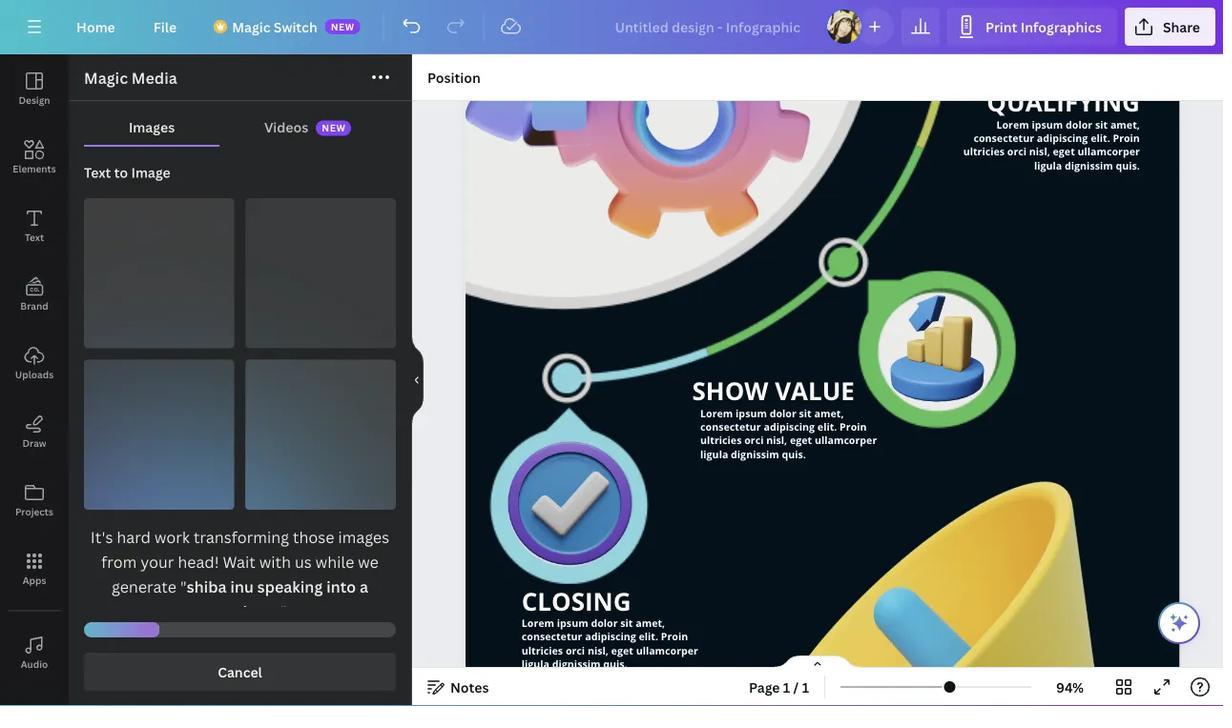 Task type: describe. For each thing, give the bounding box(es) containing it.
cancel button
[[84, 654, 396, 692]]

megaphone
[[193, 602, 280, 623]]

infographics
[[1021, 18, 1102, 36]]

uploads
[[15, 368, 54, 381]]

2 horizontal spatial dolor
[[1066, 118, 1093, 132]]

uploads button
[[0, 329, 69, 398]]

1 horizontal spatial orci
[[744, 434, 764, 448]]

while
[[315, 552, 354, 573]]

videos
[[264, 118, 308, 136]]

1 vertical spatial lorem ipsum dolor sit amet, consectetur adipiscing elit. proin ultricies orci nisl, eget ullamcorper ligula dignissim quis.
[[700, 407, 877, 462]]

image
[[131, 164, 170, 182]]

1 horizontal spatial lorem
[[700, 407, 733, 421]]

closing
[[522, 585, 631, 619]]

2 horizontal spatial ligula
[[1034, 159, 1062, 173]]

into
[[326, 577, 356, 598]]

images
[[338, 528, 389, 548]]

1 vertical spatial dignissim
[[731, 448, 779, 462]]

file
[[153, 18, 177, 36]]

1 horizontal spatial quis.
[[782, 448, 806, 462]]

cancel
[[218, 664, 262, 682]]

head!
[[178, 552, 219, 573]]

shiba inu speaking into a megaphone
[[187, 577, 368, 623]]

videos image
[[0, 688, 69, 707]]

0 horizontal spatial quis.
[[603, 658, 627, 672]]

Design title text field
[[600, 8, 818, 46]]

2 vertical spatial sit
[[620, 617, 633, 631]]

1 horizontal spatial dolor
[[770, 407, 796, 421]]

2 vertical spatial orci
[[566, 645, 585, 659]]

1 vertical spatial new
[[322, 122, 346, 135]]

2 horizontal spatial dignissim
[[1065, 159, 1113, 173]]

magic for magic switch
[[232, 18, 270, 36]]

1 horizontal spatial ligula
[[700, 448, 728, 462]]

2 vertical spatial nisl,
[[588, 645, 609, 659]]

speaking
[[257, 577, 323, 598]]

1 vertical spatial proin
[[840, 421, 867, 435]]

1 vertical spatial eget
[[790, 434, 812, 448]]

canva assistant image
[[1168, 612, 1191, 635]]

images button
[[84, 109, 220, 145]]

position button
[[420, 62, 488, 93]]

a
[[360, 577, 368, 598]]

elements button
[[0, 123, 69, 192]]

share button
[[1125, 8, 1215, 46]]

share
[[1163, 18, 1200, 36]]

transforming
[[194, 528, 289, 548]]

print
[[986, 18, 1017, 36]]

position
[[427, 68, 481, 86]]

draw button
[[0, 398, 69, 467]]

us
[[295, 552, 312, 573]]

text button
[[0, 192, 69, 260]]

0 horizontal spatial amet,
[[636, 617, 665, 631]]

2 vertical spatial dolor
[[591, 617, 618, 631]]

design
[[19, 93, 50, 106]]

1 horizontal spatial elit.
[[817, 421, 837, 435]]

2 1 from the left
[[802, 679, 809, 697]]

print infographics
[[986, 18, 1102, 36]]

brand
[[20, 300, 48, 312]]

94%
[[1056, 679, 1084, 697]]

0 horizontal spatial lorem ipsum dolor sit amet, consectetur adipiscing elit. proin ultricies orci nisl, eget ullamcorper ligula dignissim quis.
[[522, 617, 698, 672]]

hard
[[117, 528, 151, 548]]

1 1 from the left
[[783, 679, 790, 697]]

shiba
[[187, 577, 227, 598]]

print infographics button
[[947, 8, 1117, 46]]

1 horizontal spatial ipsum
[[736, 407, 767, 421]]

2 horizontal spatial elit.
[[1091, 132, 1110, 146]]

0 vertical spatial ullamcorper
[[1078, 145, 1140, 159]]

0 vertical spatial lorem
[[996, 118, 1029, 132]]

2 vertical spatial adipiscing
[[585, 631, 636, 645]]

0 horizontal spatial proin
[[661, 631, 688, 645]]

1 vertical spatial consectetur
[[700, 421, 761, 435]]

those
[[293, 528, 334, 548]]

1 vertical spatial ultricies
[[700, 434, 742, 448]]

inu
[[230, 577, 254, 598]]

2 horizontal spatial sit
[[1095, 118, 1108, 132]]

0 vertical spatial lorem ipsum dolor sit amet, consectetur adipiscing elit. proin ultricies orci nisl, eget ullamcorper ligula dignissim quis.
[[963, 118, 1140, 173]]

home
[[76, 18, 115, 36]]

generate
[[112, 577, 176, 598]]

we
[[358, 552, 379, 573]]

it's
[[91, 528, 113, 548]]

1 horizontal spatial sit
[[799, 407, 812, 421]]

show
[[692, 375, 768, 409]]

magic switch
[[232, 18, 317, 36]]

" inside "it's hard work transforming those images from your head! wait with us while we generate ""
[[180, 577, 187, 598]]

projects button
[[0, 467, 69, 535]]

with
[[259, 552, 291, 573]]

1 vertical spatial "
[[280, 602, 287, 623]]



Task type: vqa. For each thing, say whether or not it's contained in the screenshot.
the right '8'
no



Task type: locate. For each thing, give the bounding box(es) containing it.
1 horizontal spatial ullamcorper
[[815, 434, 877, 448]]

adipiscing down closing
[[585, 631, 636, 645]]

1 vertical spatial dolor
[[770, 407, 796, 421]]

orci down qualifying
[[1007, 145, 1027, 159]]

media
[[132, 68, 177, 88]]

notes
[[450, 679, 489, 697]]

audio button
[[0, 619, 69, 688]]

2 vertical spatial dignissim
[[552, 658, 601, 672]]

0 horizontal spatial ultricies
[[522, 645, 563, 659]]

value
[[775, 375, 855, 409]]

nisl,
[[1029, 145, 1050, 159], [766, 434, 787, 448], [588, 645, 609, 659]]

2 vertical spatial lorem
[[522, 617, 554, 631]]

ligula down show
[[700, 448, 728, 462]]

1 horizontal spatial lorem ipsum dolor sit amet, consectetur adipiscing elit. proin ultricies orci nisl, eget ullamcorper ligula dignissim quis.
[[700, 407, 877, 462]]

elements
[[13, 162, 56, 175]]

1 vertical spatial elit.
[[817, 421, 837, 435]]

show value
[[692, 375, 855, 409]]

projects
[[15, 506, 53, 519]]

draw
[[22, 437, 46, 450]]

ultricies down show
[[700, 434, 742, 448]]

0 horizontal spatial ipsum
[[557, 617, 588, 631]]

nisl, down show value
[[766, 434, 787, 448]]

0 vertical spatial ipsum
[[1032, 118, 1063, 132]]

home link
[[61, 8, 130, 46]]

ultricies down closing
[[522, 645, 563, 659]]

0 horizontal spatial sit
[[620, 617, 633, 631]]

audio
[[21, 658, 48, 671]]

1 vertical spatial sit
[[799, 407, 812, 421]]

1
[[783, 679, 790, 697], [802, 679, 809, 697]]

text
[[84, 164, 111, 182], [25, 231, 44, 244]]

text for text to image
[[84, 164, 111, 182]]

1 horizontal spatial nisl,
[[766, 434, 787, 448]]

0 horizontal spatial dignissim
[[552, 658, 601, 672]]

adipiscing down show value
[[764, 421, 815, 435]]

dignissim down qualifying
[[1065, 159, 1113, 173]]

0 horizontal spatial nisl,
[[588, 645, 609, 659]]

apps
[[23, 574, 46, 587]]

2 vertical spatial ligula
[[522, 658, 550, 672]]

work
[[154, 528, 190, 548]]

2 vertical spatial proin
[[661, 631, 688, 645]]

"
[[180, 577, 187, 598], [280, 602, 287, 623]]

to
[[114, 164, 128, 182]]

1 horizontal spatial "
[[280, 602, 287, 623]]

0 vertical spatial sit
[[1095, 118, 1108, 132]]

2 horizontal spatial nisl,
[[1029, 145, 1050, 159]]

side panel tab list
[[0, 54, 69, 707]]

2 horizontal spatial amet,
[[1110, 118, 1140, 132]]

new right switch
[[331, 20, 355, 33]]

hide image
[[411, 335, 424, 426]]

dignissim down show value
[[731, 448, 779, 462]]

magic media
[[84, 68, 177, 88]]

0 vertical spatial dolor
[[1066, 118, 1093, 132]]

consectetur down show
[[700, 421, 761, 435]]

magic inside main menu bar
[[232, 18, 270, 36]]

nisl, down closing
[[588, 645, 609, 659]]

2 horizontal spatial eget
[[1053, 145, 1075, 159]]

2 vertical spatial ipsum
[[557, 617, 588, 631]]

2 horizontal spatial ultricies
[[963, 145, 1005, 159]]

text inside button
[[25, 231, 44, 244]]

0 vertical spatial magic
[[232, 18, 270, 36]]

text up brand button
[[25, 231, 44, 244]]

2 horizontal spatial ullamcorper
[[1078, 145, 1140, 159]]

2 horizontal spatial lorem ipsum dolor sit amet, consectetur adipiscing elit. proin ultricies orci nisl, eget ullamcorper ligula dignissim quis.
[[963, 118, 1140, 173]]

2 horizontal spatial ipsum
[[1032, 118, 1063, 132]]

2 horizontal spatial lorem
[[996, 118, 1029, 132]]

1 horizontal spatial 1
[[802, 679, 809, 697]]

ligula
[[1034, 159, 1062, 173], [700, 448, 728, 462], [522, 658, 550, 672]]

images
[[129, 118, 175, 136]]

0 horizontal spatial dolor
[[591, 617, 618, 631]]

2 vertical spatial ultricies
[[522, 645, 563, 659]]

1 vertical spatial nisl,
[[766, 434, 787, 448]]

ligula down closing
[[522, 658, 550, 672]]

1 vertical spatial magic
[[84, 68, 128, 88]]

2 horizontal spatial proin
[[1113, 132, 1140, 146]]

adipiscing down qualifying
[[1037, 132, 1088, 146]]

nisl, down qualifying
[[1029, 145, 1050, 159]]

1 vertical spatial ipsum
[[736, 407, 767, 421]]

orci down closing
[[566, 645, 585, 659]]

2 vertical spatial ullamcorper
[[636, 645, 698, 659]]

orci
[[1007, 145, 1027, 159], [744, 434, 764, 448], [566, 645, 585, 659]]

show pages image
[[772, 655, 863, 671]]

new inside main menu bar
[[331, 20, 355, 33]]

elit.
[[1091, 132, 1110, 146], [817, 421, 837, 435], [639, 631, 658, 645]]

consectetur
[[974, 132, 1034, 146], [700, 421, 761, 435], [522, 631, 582, 645]]

dignissim
[[1065, 159, 1113, 173], [731, 448, 779, 462], [552, 658, 601, 672]]

0 horizontal spatial elit.
[[639, 631, 658, 645]]

0 vertical spatial ligula
[[1034, 159, 1062, 173]]

magic left media
[[84, 68, 128, 88]]

wait
[[223, 552, 255, 573]]

1 vertical spatial quis.
[[782, 448, 806, 462]]

0 horizontal spatial text
[[25, 231, 44, 244]]

1 vertical spatial orci
[[744, 434, 764, 448]]

new right videos
[[322, 122, 346, 135]]

adipiscing
[[1037, 132, 1088, 146], [764, 421, 815, 435], [585, 631, 636, 645]]

text left 'to'
[[84, 164, 111, 182]]

1 vertical spatial amet,
[[814, 407, 844, 421]]

2 vertical spatial eget
[[611, 645, 633, 659]]

" down speaking at left
[[280, 602, 287, 623]]

1 horizontal spatial adipiscing
[[764, 421, 815, 435]]

dignissim down closing
[[552, 658, 601, 672]]

" down the "head!"
[[180, 577, 187, 598]]

1 left '/'
[[783, 679, 790, 697]]

text to image
[[84, 164, 170, 182]]

main menu bar
[[0, 0, 1223, 54]]

new
[[331, 20, 355, 33], [322, 122, 346, 135]]

quis. down show value
[[782, 448, 806, 462]]

0 vertical spatial ultricies
[[963, 145, 1005, 159]]

1 horizontal spatial eget
[[790, 434, 812, 448]]

lorem ipsum dolor sit amet, consectetur adipiscing elit. proin ultricies orci nisl, eget ullamcorper ligula dignissim quis.
[[963, 118, 1140, 173], [700, 407, 877, 462], [522, 617, 698, 672]]

2 vertical spatial consectetur
[[522, 631, 582, 645]]

ipsum
[[1032, 118, 1063, 132], [736, 407, 767, 421], [557, 617, 588, 631]]

2 horizontal spatial quis.
[[1116, 159, 1140, 173]]

quis.
[[1116, 159, 1140, 173], [782, 448, 806, 462], [603, 658, 627, 672]]

it's hard work transforming those images from your head! wait with us while we generate "
[[91, 528, 389, 598]]

0 vertical spatial dignissim
[[1065, 159, 1113, 173]]

1 horizontal spatial dignissim
[[731, 448, 779, 462]]

0 horizontal spatial ligula
[[522, 658, 550, 672]]

magic for magic media
[[84, 68, 128, 88]]

0 vertical spatial proin
[[1113, 132, 1140, 146]]

sit
[[1095, 118, 1108, 132], [799, 407, 812, 421], [620, 617, 633, 631]]

1 right '/'
[[802, 679, 809, 697]]

magic left switch
[[232, 18, 270, 36]]

0 vertical spatial amet,
[[1110, 118, 1140, 132]]

0 horizontal spatial ullamcorper
[[636, 645, 698, 659]]

1 horizontal spatial amet,
[[814, 407, 844, 421]]

eget down closing
[[611, 645, 633, 659]]

94% button
[[1039, 673, 1101, 703]]

2 horizontal spatial orci
[[1007, 145, 1027, 159]]

1 horizontal spatial ultricies
[[700, 434, 742, 448]]

quis. down qualifying
[[1116, 159, 1140, 173]]

ligula down qualifying
[[1034, 159, 1062, 173]]

from
[[101, 552, 137, 573]]

apps button
[[0, 535, 69, 604]]

orci down show value
[[744, 434, 764, 448]]

eget down value
[[790, 434, 812, 448]]

proin
[[1113, 132, 1140, 146], [840, 421, 867, 435], [661, 631, 688, 645]]

0 vertical spatial adipiscing
[[1037, 132, 1088, 146]]

design button
[[0, 54, 69, 123]]

0 vertical spatial consectetur
[[974, 132, 1034, 146]]

dolor
[[1066, 118, 1093, 132], [770, 407, 796, 421], [591, 617, 618, 631]]

brand button
[[0, 260, 69, 329]]

2 horizontal spatial consectetur
[[974, 132, 1034, 146]]

text for text
[[25, 231, 44, 244]]

page
[[749, 679, 780, 697]]

quis. down closing
[[603, 658, 627, 672]]

page 1 / 1
[[749, 679, 809, 697]]

0 horizontal spatial eget
[[611, 645, 633, 659]]

eget
[[1053, 145, 1075, 159], [790, 434, 812, 448], [611, 645, 633, 659]]

0 vertical spatial new
[[331, 20, 355, 33]]

consectetur down qualifying
[[974, 132, 1034, 146]]

0 vertical spatial orci
[[1007, 145, 1027, 159]]

ultricies down qualifying
[[963, 145, 1005, 159]]

2 horizontal spatial adipiscing
[[1037, 132, 1088, 146]]

1 horizontal spatial text
[[84, 164, 111, 182]]

ultricies
[[963, 145, 1005, 159], [700, 434, 742, 448], [522, 645, 563, 659]]

consectetur down closing
[[522, 631, 582, 645]]

qualifying
[[987, 86, 1140, 120]]

magic
[[232, 18, 270, 36], [84, 68, 128, 88]]

your
[[140, 552, 174, 573]]

1 vertical spatial ullamcorper
[[815, 434, 877, 448]]

0 horizontal spatial consectetur
[[522, 631, 582, 645]]

/
[[793, 679, 799, 697]]

1 vertical spatial adipiscing
[[764, 421, 815, 435]]

1 vertical spatial lorem
[[700, 407, 733, 421]]

2 vertical spatial lorem ipsum dolor sit amet, consectetur adipiscing elit. proin ultricies orci nisl, eget ullamcorper ligula dignissim quis.
[[522, 617, 698, 672]]

0 vertical spatial quis.
[[1116, 159, 1140, 173]]

switch
[[274, 18, 317, 36]]

file button
[[138, 8, 192, 46]]

0 horizontal spatial adipiscing
[[585, 631, 636, 645]]

amet,
[[1110, 118, 1140, 132], [814, 407, 844, 421], [636, 617, 665, 631]]

lorem
[[996, 118, 1029, 132], [700, 407, 733, 421], [522, 617, 554, 631]]

notes button
[[420, 673, 497, 703]]

eget down qualifying
[[1053, 145, 1075, 159]]

0 horizontal spatial "
[[180, 577, 187, 598]]

ullamcorper
[[1078, 145, 1140, 159], [815, 434, 877, 448], [636, 645, 698, 659]]



